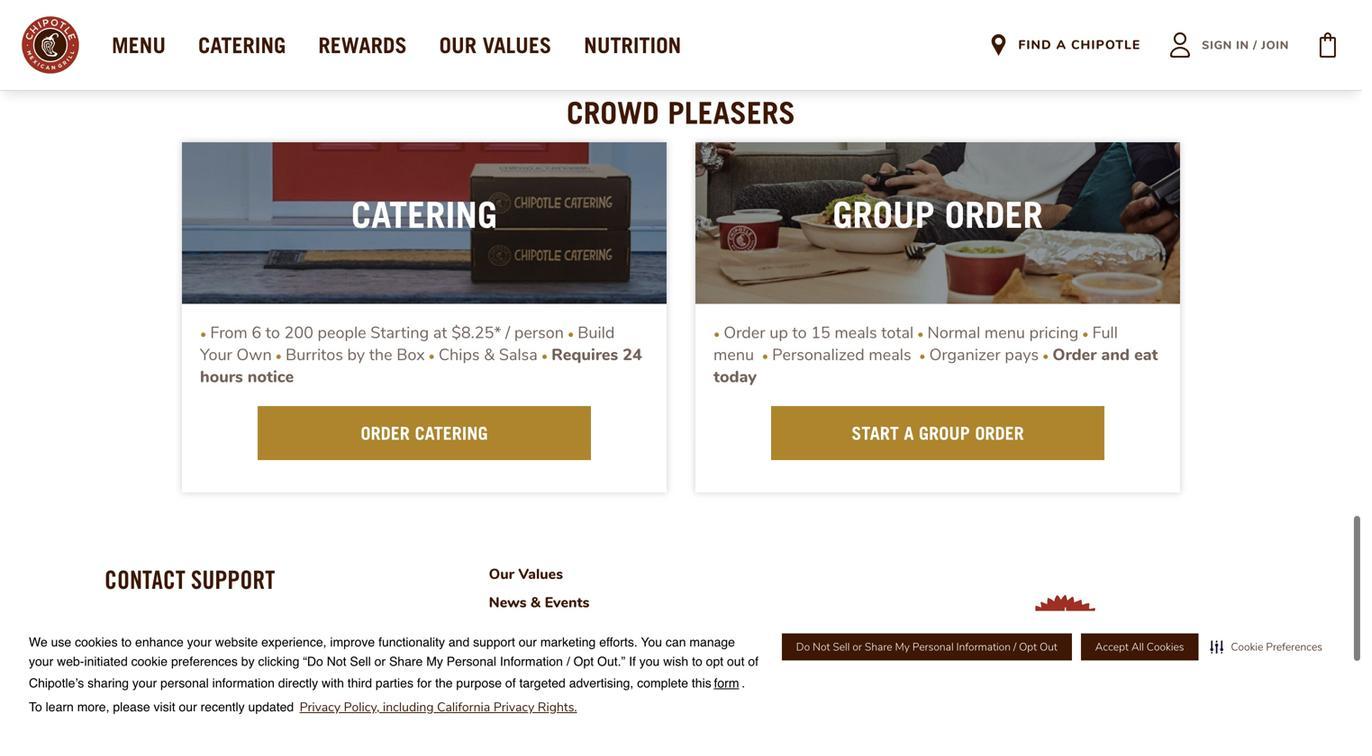 Task type: locate. For each thing, give the bounding box(es) containing it.
chipotle goods link
[[105, 644, 260, 674]]

chips & salsa
[[439, 334, 538, 356]]

out
[[1040, 640, 1058, 654]]

to
[[266, 312, 280, 334], [792, 312, 807, 334], [121, 635, 132, 649], [692, 654, 703, 669]]

not inside we use cookies to enhance your website experience, improve functionality and support our marketing efforts. you can manage your web-initiated cookie preferences by clicking "do not sell or share my personal information / opt out." if you wish to opt out of chipotle's sharing your personal information directly with third parties for the purpose of targeted advertising, complete this
[[327, 654, 346, 669]]

/ left out
[[1014, 640, 1016, 654]]

directly
[[278, 676, 318, 691]]

do
[[796, 640, 810, 654]]

or inside we use cookies to enhance your website experience, improve functionality and support our marketing efforts. you can manage your web-initiated cookie preferences by clicking "do not sell or share my personal information / opt out." if you wish to opt out of chipotle's sharing your personal information directly with third parties for the purpose of targeted advertising, complete this
[[374, 654, 386, 669]]

investors link
[[489, 612, 551, 631]]

find
[[1018, 36, 1052, 54]]

organizer
[[929, 334, 1001, 356]]

1 vertical spatial the
[[435, 676, 453, 691]]

our values news & events investors health & safety cultivate foundation all locations
[[489, 555, 630, 716]]

information inside 'button'
[[957, 640, 1011, 654]]

1 horizontal spatial opt
[[1019, 640, 1037, 654]]

privacy
[[300, 699, 341, 716], [494, 699, 535, 716]]

1 horizontal spatial your
[[132, 676, 157, 691]]

by up information
[[241, 654, 255, 669]]

catering
[[198, 32, 286, 58], [351, 183, 497, 226]]

/ down the 'marketing'
[[567, 654, 570, 669]]

2 vertical spatial your
[[132, 676, 157, 691]]

by inside we use cookies to enhance your website experience, improve functionality and support our marketing efforts. you can manage your web-initiated cookie preferences by clicking "do not sell or share my personal information / opt out." if you wish to opt out of chipotle's sharing your personal information directly with third parties for the purpose of targeted advertising, complete this
[[241, 654, 255, 669]]

or right do
[[853, 640, 862, 654]]

1 horizontal spatial all
[[1132, 640, 1144, 654]]

/
[[1253, 37, 1258, 53], [506, 312, 510, 334], [1014, 640, 1016, 654], [567, 654, 570, 669]]

information
[[212, 676, 275, 691]]

own
[[237, 334, 272, 356]]

and left eat
[[1101, 334, 1130, 356]]

chipotle
[[1071, 36, 1141, 54]]

1 vertical spatial all
[[489, 697, 507, 716]]

opt
[[706, 654, 724, 669]]

1 horizontal spatial or
[[853, 640, 862, 654]]

of right purpose
[[505, 676, 516, 691]]

privacy down with
[[300, 699, 341, 716]]

we use cookies to enhance your website experience, improve functionality and support our marketing efforts. you can manage your web-initiated cookie preferences by clicking "do not sell or share my personal information / opt out." if you wish to opt out of chipotle's sharing your personal information directly with third parties for the purpose of targeted advertising, complete this
[[29, 635, 759, 691]]

24
[[623, 334, 642, 356]]

to up initiated
[[121, 635, 132, 649]]

do not sell or share my personal information / opt out
[[796, 640, 1058, 654]]

or up "parties" in the bottom left of the page
[[374, 654, 386, 669]]

nutrition
[[584, 32, 681, 58]]

normal menu pricing
[[928, 312, 1079, 334]]

the left box
[[369, 334, 392, 356]]

your down we
[[29, 654, 53, 669]]

0 vertical spatial of
[[748, 654, 759, 669]]

not up with
[[327, 654, 346, 669]]

the inside we use cookies to enhance your website experience, improve functionality and support our marketing efforts. you can manage your web-initiated cookie preferences by clicking "do not sell or share my personal information / opt out." if you wish to opt out of chipotle's sharing your personal information directly with third parties for the purpose of targeted advertising, complete this
[[435, 676, 453, 691]]

1 horizontal spatial personal
[[913, 640, 954, 654]]

all right the accept
[[1132, 640, 1144, 654]]

people
[[318, 312, 366, 334]]

full menu
[[714, 312, 1118, 356]]

0 horizontal spatial not
[[327, 654, 346, 669]]

crowd
[[567, 85, 659, 121]]

0 horizontal spatial and
[[449, 635, 470, 649]]

0 horizontal spatial all
[[489, 697, 507, 716]]

opt down the 'marketing'
[[574, 654, 594, 669]]

1 vertical spatial catering
[[351, 183, 497, 226]]

1 horizontal spatial share
[[865, 640, 893, 654]]

rewards image image
[[1021, 584, 1111, 674]]

sharing
[[88, 676, 129, 691]]

all down purpose
[[489, 697, 507, 716]]

burritos
[[286, 334, 343, 356]]

order for and
[[1053, 334, 1097, 356]]

california
[[437, 699, 490, 716]]

add to bag image
[[1306, 23, 1350, 67]]

can
[[666, 635, 686, 649]]

0 horizontal spatial menu
[[714, 334, 754, 356]]

0 horizontal spatial your
[[29, 654, 53, 669]]

the
[[369, 334, 392, 356], [435, 676, 453, 691]]

/ right in
[[1253, 37, 1258, 53]]

our down investors link
[[519, 635, 537, 649]]

"do
[[303, 654, 323, 669]]

0 horizontal spatial my
[[426, 654, 443, 669]]

share down functionality on the bottom of page
[[389, 654, 423, 669]]

0 horizontal spatial catering
[[198, 32, 286, 58]]

not inside 'button'
[[813, 640, 830, 654]]

& right news
[[531, 583, 541, 603]]

/ left the "person"
[[506, 312, 510, 334]]

functionality
[[378, 635, 445, 649]]

and left support
[[449, 635, 470, 649]]

1 horizontal spatial by
[[347, 334, 365, 356]]

0 horizontal spatial personal
[[447, 654, 496, 669]]

the right for
[[435, 676, 453, 691]]

share
[[865, 640, 893, 654], [389, 654, 423, 669]]

share right do
[[865, 640, 893, 654]]

to right up on the top right of the page
[[792, 312, 807, 334]]

form link
[[711, 672, 742, 696]]

0 horizontal spatial order
[[724, 312, 765, 334]]

0 horizontal spatial the
[[369, 334, 392, 356]]

&
[[484, 334, 495, 356], [531, 583, 541, 603], [538, 640, 548, 659]]

experience,
[[261, 635, 327, 649]]

0 horizontal spatial our
[[179, 700, 197, 715]]

news & events link
[[489, 583, 590, 603]]

menu left pricing
[[985, 312, 1025, 334]]

1 horizontal spatial sell
[[833, 640, 850, 654]]

find a chipotle image
[[988, 34, 1009, 56]]

information inside we use cookies to enhance your website experience, improve functionality and support our marketing efforts. you can manage your web-initiated cookie preferences by clicking "do not sell or share my personal information / opt out." if you wish to opt out of chipotle's sharing your personal information directly with third parties for the purpose of targeted advertising, complete this
[[500, 654, 563, 669]]

your up preferences
[[187, 635, 212, 649]]

0 horizontal spatial sell
[[350, 654, 371, 669]]

0 horizontal spatial by
[[241, 654, 255, 669]]

not
[[813, 640, 830, 654], [327, 654, 346, 669]]

burritos by the box
[[286, 334, 425, 356]]

1 horizontal spatial not
[[813, 640, 830, 654]]

sign in image
[[1159, 23, 1202, 67]]

0 horizontal spatial opt
[[574, 654, 594, 669]]

share inside we use cookies to enhance your website experience, improve functionality and support our marketing efforts. you can manage your web-initiated cookie preferences by clicking "do not sell or share my personal information / opt out." if you wish to opt out of chipotle's sharing your personal information directly with third parties for the purpose of targeted advertising, complete this
[[389, 654, 423, 669]]

0 horizontal spatial or
[[374, 654, 386, 669]]

menu link
[[112, 32, 166, 58]]

by right burritos
[[347, 334, 365, 356]]

find a chipotle
[[1018, 36, 1141, 54]]

order and eat today
[[714, 334, 1158, 378]]

privacy down cultivate
[[494, 699, 535, 716]]

order
[[945, 183, 1043, 226]]

information left out
[[957, 640, 1011, 654]]

preferences
[[171, 654, 238, 669]]

cookie preferences link
[[1207, 633, 1326, 662]]

opt left out
[[1019, 640, 1037, 654]]

my
[[895, 640, 910, 654], [426, 654, 443, 669]]

contact
[[105, 555, 185, 585]]

health & safety link
[[489, 640, 595, 659]]

order inside order and eat today
[[1053, 334, 1097, 356]]

locations
[[511, 697, 576, 716]]

to left opt
[[692, 654, 703, 669]]

sell down improve
[[350, 654, 371, 669]]

of right out at the right
[[748, 654, 759, 669]]

1 horizontal spatial order
[[1053, 334, 1097, 356]]

sell right do
[[833, 640, 850, 654]]

order right pays
[[1053, 334, 1097, 356]]

our inside we use cookies to enhance your website experience, improve functionality and support our marketing efforts. you can manage your web-initiated cookie preferences by clicking "do not sell or share my personal information / opt out." if you wish to opt out of chipotle's sharing your personal information directly with third parties for the purpose of targeted advertising, complete this
[[519, 635, 537, 649]]

efforts.
[[599, 635, 638, 649]]

1 horizontal spatial information
[[957, 640, 1011, 654]]

0 horizontal spatial of
[[505, 676, 516, 691]]

opt
[[1019, 640, 1037, 654], [574, 654, 594, 669]]

1 horizontal spatial our
[[519, 635, 537, 649]]

1 horizontal spatial and
[[1101, 334, 1130, 356]]

full
[[1093, 312, 1118, 334]]

0 vertical spatial and
[[1101, 334, 1130, 356]]

0 vertical spatial your
[[187, 635, 212, 649]]

menu
[[985, 312, 1025, 334], [714, 334, 754, 356]]

find a chipotle link
[[1018, 36, 1141, 54]]

or
[[853, 640, 862, 654], [374, 654, 386, 669]]

order for up
[[724, 312, 765, 334]]

0 vertical spatial our
[[519, 635, 537, 649]]

0 vertical spatial all
[[1132, 640, 1144, 654]]

group order
[[833, 183, 1043, 226]]

build
[[578, 312, 615, 334]]

0 horizontal spatial privacy
[[300, 699, 341, 716]]

information up the targeted
[[500, 654, 563, 669]]

& left safety
[[538, 640, 548, 659]]

0 horizontal spatial information
[[500, 654, 563, 669]]

you
[[639, 654, 660, 669]]

1 horizontal spatial the
[[435, 676, 453, 691]]

0 vertical spatial by
[[347, 334, 365, 356]]

with
[[322, 676, 344, 691]]

1 vertical spatial our
[[179, 700, 197, 715]]

your
[[187, 635, 212, 649], [29, 654, 53, 669], [132, 676, 157, 691]]

& left salsa
[[484, 334, 495, 356]]

parties
[[376, 676, 414, 691]]

1 horizontal spatial privacy
[[494, 699, 535, 716]]

cookieconsent dialog
[[0, 611, 1362, 742]]

rewards
[[318, 32, 407, 58]]

1 horizontal spatial my
[[895, 640, 910, 654]]

form
[[714, 676, 739, 691]]

1 horizontal spatial menu
[[985, 312, 1025, 334]]

sell inside 'button'
[[833, 640, 850, 654]]

all
[[1132, 640, 1144, 654], [489, 697, 507, 716]]

menu left up on the top right of the page
[[714, 334, 754, 356]]

and
[[1101, 334, 1130, 356], [449, 635, 470, 649]]

contact support link
[[105, 555, 275, 585]]

1 vertical spatial and
[[449, 635, 470, 649]]

our right visit
[[179, 700, 197, 715]]

not right do
[[813, 640, 830, 654]]

your down cookie
[[132, 676, 157, 691]]

0 horizontal spatial share
[[389, 654, 423, 669]]

of
[[748, 654, 759, 669], [505, 676, 516, 691]]

menu inside full menu
[[714, 334, 754, 356]]

hours
[[200, 356, 243, 378]]

order
[[724, 312, 765, 334], [1053, 334, 1097, 356]]

use
[[51, 635, 71, 649]]

1 vertical spatial by
[[241, 654, 255, 669]]

0 vertical spatial catering
[[198, 32, 286, 58]]

organizer pays
[[929, 334, 1039, 356]]

order left up on the top right of the page
[[724, 312, 765, 334]]

15
[[811, 312, 831, 334]]

menu for full menu
[[714, 334, 754, 356]]



Task type: describe. For each thing, give the bounding box(es) containing it.
for
[[417, 676, 432, 691]]

contact support
[[105, 555, 275, 585]]

chipotle mexican grill image
[[22, 16, 79, 74]]

including
[[383, 699, 434, 716]]

personal inside do not sell or share my personal information / opt out 'button'
[[913, 640, 954, 654]]

box
[[397, 334, 425, 356]]

share inside 'button'
[[865, 640, 893, 654]]

.
[[742, 676, 745, 691]]

catering link
[[198, 32, 286, 58]]

sign in / join
[[1202, 37, 1289, 53]]

our values
[[439, 32, 552, 58]]

200
[[284, 312, 313, 334]]

news
[[489, 583, 527, 603]]

and inside we use cookies to enhance your website experience, improve functionality and support our marketing efforts. you can manage your web-initiated cookie preferences by clicking "do not sell or share my personal information / opt out." if you wish to opt out of chipotle's sharing your personal information directly with third parties for the purpose of targeted advertising, complete this
[[449, 635, 470, 649]]

all inside "accept all cookies" button
[[1132, 640, 1144, 654]]

our
[[439, 32, 477, 58]]

sign
[[1202, 37, 1232, 53]]

order up to 15 meals total
[[724, 312, 914, 334]]

updated
[[248, 700, 294, 715]]

1 horizontal spatial catering
[[351, 183, 497, 226]]

in
[[1236, 37, 1249, 53]]

values
[[519, 555, 563, 574]]

preferences
[[1266, 640, 1323, 654]]

learn
[[46, 700, 74, 715]]

catering image
[[182, 133, 667, 294]]

at
[[433, 312, 447, 334]]

accept all cookies
[[1095, 640, 1184, 654]]

normal
[[928, 312, 980, 334]]

requires 24 hours notice
[[200, 334, 642, 378]]

meals left normal
[[869, 334, 911, 356]]

our
[[489, 555, 515, 574]]

cookies
[[75, 635, 118, 649]]

privacy policy, including california privacy rights. link
[[297, 696, 580, 720]]

group order image
[[696, 133, 1180, 294]]

targeted
[[519, 676, 566, 691]]

0 vertical spatial &
[[484, 334, 495, 356]]

you
[[641, 635, 662, 649]]

requires
[[552, 334, 618, 356]]

third
[[348, 676, 372, 691]]

initiated
[[84, 654, 128, 669]]

please
[[113, 700, 150, 715]]

my inside we use cookies to enhance your website experience, improve functionality and support our marketing efforts. you can manage your web-initiated cookie preferences by clicking "do not sell or share my personal information / opt out." if you wish to opt out of chipotle's sharing your personal information directly with third parties for the purpose of targeted advertising, complete this
[[426, 654, 443, 669]]

rewards link
[[318, 32, 407, 58]]

rights.
[[538, 699, 577, 716]]

cards
[[151, 689, 211, 719]]

personal inside we use cookies to enhance your website experience, improve functionality and support our marketing efforts. you can manage your web-initiated cookie preferences by clicking "do not sell or share my personal information / opt out." if you wish to opt out of chipotle's sharing your personal information directly with third parties for the purpose of targeted advertising, complete this
[[447, 654, 496, 669]]

menu
[[112, 32, 166, 58]]

chips
[[439, 334, 480, 356]]

eat
[[1134, 334, 1158, 356]]

manage
[[690, 635, 735, 649]]

advertising,
[[569, 676, 634, 691]]

1 vertical spatial your
[[29, 654, 53, 669]]

notice
[[248, 356, 294, 378]]

/ inside we use cookies to enhance your website experience, improve functionality and support our marketing efforts. you can manage your web-initiated cookie preferences by clicking "do not sell or share my personal information / opt out." if you wish to opt out of chipotle's sharing your personal information directly with third parties for the purpose of targeted advertising, complete this
[[567, 654, 570, 669]]

2 privacy from the left
[[494, 699, 535, 716]]

from 6 to 200 people starting at $8.25* / person
[[210, 312, 564, 334]]

my inside 'button'
[[895, 640, 910, 654]]

more,
[[77, 700, 109, 715]]

if
[[629, 654, 636, 669]]

cookie
[[1231, 640, 1264, 654]]

crowd pleasers
[[567, 85, 796, 121]]

opt inside 'button'
[[1019, 640, 1037, 654]]

cultivate foundation link
[[489, 668, 630, 688]]

1 privacy from the left
[[300, 699, 341, 716]]

or inside 'button'
[[853, 640, 862, 654]]

all locations link
[[489, 697, 576, 716]]

2 horizontal spatial your
[[187, 635, 212, 649]]

total
[[881, 312, 914, 334]]

our values link
[[439, 32, 552, 58]]

to right 6
[[266, 312, 280, 334]]

gift cards link
[[105, 689, 211, 719]]

gift
[[105, 689, 145, 719]]

personalized
[[772, 334, 865, 356]]

$8.25*
[[451, 312, 501, 334]]

out
[[727, 654, 745, 669]]

this
[[692, 676, 711, 691]]

meals right 15 on the right top of the page
[[835, 312, 877, 334]]

0 vertical spatial the
[[369, 334, 392, 356]]

our inside . to learn more, please visit our recently updated
[[179, 700, 197, 715]]

purpose
[[456, 676, 502, 691]]

and inside order and eat today
[[1101, 334, 1130, 356]]

complete
[[637, 676, 688, 691]]

values
[[483, 32, 552, 58]]

to
[[29, 700, 42, 715]]

build your own
[[200, 312, 615, 356]]

/ inside 'button'
[[1014, 640, 1016, 654]]

support
[[473, 635, 515, 649]]

personalized meals
[[772, 334, 916, 356]]

person
[[514, 312, 564, 334]]

accept all cookies button
[[1080, 633, 1200, 662]]

sell inside we use cookies to enhance your website experience, improve functionality and support our marketing efforts. you can manage your web-initiated cookie preferences by clicking "do not sell or share my personal information / opt out." if you wish to opt out of chipotle's sharing your personal information directly with third parties for the purpose of targeted advertising, complete this
[[350, 654, 371, 669]]

1 horizontal spatial of
[[748, 654, 759, 669]]

cookie preferences
[[1231, 640, 1323, 654]]

pricing
[[1030, 312, 1079, 334]]

join
[[1261, 37, 1289, 53]]

chipotle
[[105, 644, 193, 674]]

cookies
[[1147, 640, 1184, 654]]

1 vertical spatial &
[[531, 583, 541, 603]]

sign in / join heading
[[1202, 37, 1289, 53]]

privacy policy, including california privacy rights.
[[300, 699, 577, 716]]

menu for normal menu pricing
[[985, 312, 1025, 334]]

policy,
[[344, 699, 380, 716]]

opt inside we use cookies to enhance your website experience, improve functionality and support our marketing efforts. you can manage your web-initiated cookie preferences by clicking "do not sell or share my personal information / opt out." if you wish to opt out of chipotle's sharing your personal information directly with third parties for the purpose of targeted advertising, complete this
[[574, 654, 594, 669]]

1 vertical spatial of
[[505, 676, 516, 691]]

all inside our values news & events investors health & safety cultivate foundation all locations
[[489, 697, 507, 716]]

nutrition link
[[584, 32, 681, 58]]

do not sell or share my personal information / opt out button
[[781, 633, 1073, 662]]

support
[[191, 555, 275, 585]]

salsa
[[499, 334, 538, 356]]

events
[[545, 583, 590, 603]]

pays
[[1005, 334, 1039, 356]]

2 vertical spatial &
[[538, 640, 548, 659]]

investors
[[489, 612, 551, 631]]

web-
[[57, 654, 84, 669]]



Task type: vqa. For each thing, say whether or not it's contained in the screenshot.
REWARDS
yes



